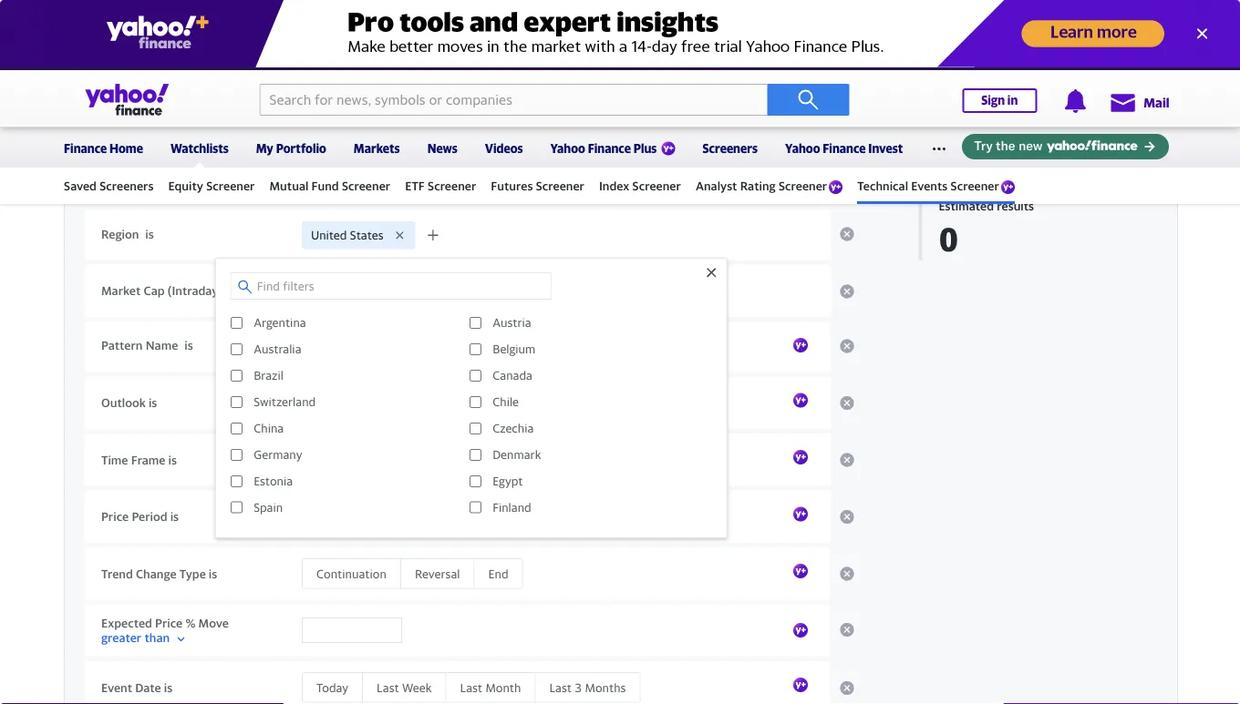 Task type: describe. For each thing, give the bounding box(es) containing it.
is right the region
[[145, 227, 154, 241]]

remove event date image
[[840, 682, 854, 696]]

index screener
[[599, 179, 681, 193]]

week
[[402, 681, 432, 695]]

russell 2000 link
[[601, 74, 670, 88]]

yahoo for yahoo finance invest
[[785, 141, 820, 155]]

screener down the premium yahoo finance logo
[[633, 179, 681, 193]]

germany
[[253, 448, 302, 462]]

remove region image
[[840, 227, 854, 242]]

type
[[179, 567, 206, 581]]

region
[[101, 227, 139, 241]]

name
[[146, 339, 178, 353]]

crude oil 78.47 +0.21 (+0.27%)
[[780, 74, 850, 122]]

mega
[[551, 284, 580, 298]]

screener down markets
[[342, 179, 390, 193]]

close
[[1053, 53, 1077, 65]]

etf
[[405, 179, 425, 193]]

months
[[585, 681, 626, 695]]

screener right rating
[[779, 179, 827, 193]]

Find filters field
[[231, 274, 551, 299]]

analyst rating screener
[[696, 179, 827, 193]]

my portfolio link
[[256, 129, 326, 164]]

united states
[[311, 228, 384, 242]]

remove market cap (intraday) image
[[840, 285, 854, 299]]

cap for mega
[[583, 284, 604, 298]]

time frame is
[[101, 453, 177, 467]]

below
[[293, 184, 330, 201]]

navigation containing finance home
[[0, 125, 1240, 204]]

technical events screener
[[857, 179, 999, 193]]

saved screeners
[[64, 179, 154, 193]]

is right name
[[184, 339, 193, 353]]

notifications image
[[1064, 89, 1087, 113]]

next image
[[1153, 85, 1180, 112]]

s&p 500 4,487.28 +75.73 (+1.72%)
[[64, 74, 140, 122]]

technical events screener link
[[857, 171, 1015, 202]]

markets
[[1012, 53, 1051, 65]]

is right period
[[170, 510, 179, 524]]

3
[[575, 681, 582, 695]]

event
[[101, 681, 132, 695]]

saved
[[64, 179, 97, 193]]

is right frame
[[168, 453, 177, 467]]

is right type
[[209, 567, 217, 581]]

denmark
[[492, 448, 541, 462]]

30
[[270, 74, 284, 88]]

1 vertical spatial mail link
[[1109, 86, 1170, 119]]

gold
[[959, 74, 984, 88]]

currency
[[360, 187, 405, 200]]

search
[[452, 53, 488, 67]]

last month button
[[446, 674, 536, 703]]

all screeners link
[[64, 139, 159, 158]]

reversal
[[415, 567, 460, 581]]

untitled
[[212, 139, 272, 158]]

analyst rating screener link
[[696, 171, 843, 202]]

last for last week
[[377, 681, 399, 695]]

screener
[[164, 184, 219, 201]]

hour
[[1099, 53, 1121, 65]]

1,966.60
[[959, 94, 1008, 108]]

all screeners /
[[64, 139, 171, 158]]

cap for market
[[144, 284, 165, 298]]

finance inside 'link'
[[64, 141, 107, 155]]

index
[[599, 179, 630, 193]]

period
[[132, 510, 167, 524]]

remove outlook image
[[840, 396, 854, 411]]

1
[[1090, 53, 1097, 65]]

(+0.27%)
[[808, 110, 850, 122]]

stocks
[[120, 184, 161, 201]]

49
[[1124, 53, 1136, 65]]

continuation button
[[303, 560, 401, 588]]

event date is
[[101, 681, 173, 695]]

end button
[[475, 560, 522, 588]]

continuation
[[316, 567, 387, 581]]

technical
[[857, 179, 908, 193]]

term
[[512, 453, 539, 467]]

1 horizontal spatial mail
[[1144, 95, 1170, 110]]

long term
[[483, 453, 539, 467]]

nasdaq
[[422, 74, 463, 88]]

egypt
[[492, 474, 523, 489]]

34,783.05
[[243, 94, 300, 108]]

argentina
[[253, 316, 306, 330]]

screener right etf on the left top of page
[[428, 179, 476, 193]]

yahoo finance invest link
[[785, 129, 903, 164]]

(intraday)
[[168, 284, 222, 298]]

is right date
[[164, 681, 173, 695]]

minutes
[[1138, 53, 1176, 65]]

states
[[350, 228, 384, 242]]

reversal button
[[401, 560, 475, 588]]

/
[[164, 139, 171, 158]]

russell 2000
[[601, 74, 670, 88]]

today
[[316, 681, 348, 695]]

yahoo finance plus
[[550, 141, 657, 155]]

last for last 3 months
[[549, 681, 572, 695]]

greater
[[101, 632, 142, 646]]

czechia
[[492, 422, 534, 436]]

more...
[[583, 53, 620, 67]]

sports
[[280, 53, 316, 67]]

mutual fund screener link
[[269, 171, 390, 202]]

close image
[[703, 265, 719, 281]]

+445.18
[[243, 110, 281, 122]]

bullish
[[316, 396, 352, 410]]

belgium
[[492, 343, 535, 357]]

previous image
[[1131, 85, 1158, 112]]

pattern
[[101, 339, 143, 353]]

equity
[[168, 179, 203, 193]]

crude
[[780, 74, 812, 88]]

search image
[[797, 89, 819, 111]]

finance home
[[64, 141, 143, 155]]

watchlists
[[170, 141, 229, 155]]

long
[[483, 453, 509, 467]]

in for currency in usd
[[408, 187, 417, 200]]



Task type: locate. For each thing, give the bounding box(es) containing it.
home inside 'link'
[[109, 141, 143, 155]]

yahoo finance premium logo image for analyst rating screener
[[829, 181, 843, 194]]

500
[[88, 74, 110, 88]]

screener down (+1.30%)
[[276, 139, 341, 158]]

dow 30 34,783.05 +445.18 (+1.30%)
[[243, 74, 325, 122]]

mail link down the 49
[[1109, 86, 1170, 119]]

3 last from the left
[[549, 681, 572, 695]]

screeners link
[[703, 129, 758, 164]]

1 horizontal spatial last
[[460, 681, 482, 695]]

premium yahoo finance logo image
[[662, 142, 675, 155]]

yahoo down +0.21
[[785, 141, 820, 155]]

yahoo finance premium logo image for technical events screener
[[1001, 181, 1015, 194]]

1 horizontal spatial yahoo finance premium logo image
[[1001, 181, 1015, 194]]

united
[[311, 228, 347, 242]]

dow 30 link
[[243, 74, 284, 88]]

news up etf screener
[[427, 141, 458, 155]]

mail link up 500
[[100, 53, 122, 67]]

1 cap from the left
[[144, 284, 165, 298]]

0 vertical spatial mail
[[100, 53, 122, 67]]

screeners for saved screeners
[[100, 179, 154, 193]]

0 vertical spatial news
[[152, 53, 181, 67]]

home link
[[13, 51, 71, 67]]

news for news link to the bottom
[[427, 141, 458, 155]]

screeners for all screeners /
[[86, 139, 159, 158]]

1 yahoo finance premium logo image from the left
[[829, 181, 843, 194]]

try the new yahoo finance image
[[962, 134, 1169, 160]]

2 yahoo finance premium logo image from the left
[[1001, 181, 1015, 194]]

1 horizontal spatial in
[[1008, 93, 1018, 108]]

finland
[[492, 501, 531, 515]]

trend
[[101, 567, 133, 581]]

1 vertical spatial news
[[427, 141, 458, 155]]

yahoo finance premium logo image up results
[[1001, 181, 1015, 194]]

None checkbox
[[231, 344, 242, 356], [469, 344, 481, 356], [231, 370, 242, 382], [469, 397, 481, 408], [231, 423, 242, 435], [231, 449, 242, 461], [231, 344, 242, 356], [469, 344, 481, 356], [231, 370, 242, 382], [469, 397, 481, 408], [231, 423, 242, 435], [231, 449, 242, 461]]

None text field
[[302, 618, 402, 644]]

0 horizontal spatial home
[[38, 53, 71, 67]]

1 horizontal spatial news link
[[427, 129, 458, 164]]

0 vertical spatial price
[[101, 510, 129, 524]]

1 horizontal spatial cap
[[583, 284, 604, 298]]

price
[[101, 510, 129, 524], [155, 616, 183, 630]]

yahoo finance plus link
[[550, 129, 675, 168]]

1 vertical spatial home
[[109, 141, 143, 155]]

austria
[[492, 316, 531, 330]]

s&p 500 link
[[64, 74, 110, 88]]

(+1.30%)
[[283, 110, 325, 122]]

0 vertical spatial mail link
[[100, 53, 122, 67]]

screener up the estimated
[[951, 179, 999, 193]]

home down (+1.72%)
[[109, 141, 143, 155]]

portfolio
[[276, 141, 326, 155]]

%
[[186, 616, 195, 630]]

price period is
[[101, 510, 179, 524]]

markets
[[354, 141, 400, 155]]

0 vertical spatial in
[[1079, 53, 1088, 65]]

1 horizontal spatial news
[[427, 141, 458, 155]]

home inside "link"
[[38, 53, 71, 67]]

is right outlook
[[149, 396, 157, 410]]

yahoo finance premium logo image down yahoo finance invest
[[829, 181, 843, 194]]

2 horizontal spatial last
[[549, 681, 572, 695]]

last inside last month button
[[460, 681, 482, 695]]

last for last month
[[460, 681, 482, 695]]

1 horizontal spatial yahoo
[[785, 141, 820, 155]]

(+1.72%)
[[98, 110, 140, 122]]

last month
[[460, 681, 521, 695]]

etf screener
[[405, 179, 476, 193]]

mail up 500
[[100, 53, 122, 67]]

1 vertical spatial price
[[155, 616, 183, 630]]

futures screener
[[491, 179, 585, 193]]

australia
[[253, 343, 301, 357]]

news left finance link
[[152, 53, 181, 67]]

price left period
[[101, 510, 129, 524]]

mega cap
[[551, 284, 604, 298]]

entertainment link
[[345, 53, 422, 67]]

0 horizontal spatial mail link
[[100, 53, 122, 67]]

expected
[[101, 616, 152, 630]]

sign in link
[[962, 88, 1037, 113]]

news for news link to the left
[[152, 53, 181, 67]]

last left month at the bottom left of the page
[[460, 681, 482, 695]]

0 vertical spatial news link
[[152, 53, 181, 67]]

1 horizontal spatial price
[[155, 616, 183, 630]]

cap
[[144, 284, 165, 298], [583, 284, 604, 298]]

price up than at the bottom left of the page
[[155, 616, 183, 630]]

estimated results 0
[[939, 199, 1034, 259]]

u.s. markets close in 1 hour 49 minutes
[[992, 53, 1176, 65]]

0 horizontal spatial mail
[[100, 53, 122, 67]]

yahoo finance premium logo image inside analyst rating screener link
[[829, 181, 843, 194]]

my
[[256, 141, 273, 155]]

trend change type is
[[101, 567, 217, 581]]

screeners down (+1.72%)
[[86, 139, 159, 158]]

equity screener
[[168, 179, 255, 193]]

None checkbox
[[231, 317, 242, 329], [469, 317, 481, 329], [469, 370, 481, 382], [231, 397, 242, 408], [469, 423, 481, 435], [469, 449, 481, 461], [231, 476, 242, 488], [469, 476, 481, 488], [231, 502, 242, 514], [469, 502, 481, 514], [231, 317, 242, 329], [469, 317, 481, 329], [469, 370, 481, 382], [231, 397, 242, 408], [469, 423, 481, 435], [469, 449, 481, 461], [231, 476, 242, 488], [469, 476, 481, 488], [231, 502, 242, 514], [469, 502, 481, 514]]

yahoo up futures screener
[[550, 141, 585, 155]]

screeners down all screeners /
[[100, 179, 154, 193]]

region is
[[101, 227, 154, 241]]

news inside navigation
[[427, 141, 458, 155]]

1 vertical spatial news link
[[427, 129, 458, 164]]

plus
[[634, 141, 657, 155]]

Search for news, symbols or companies text field
[[259, 84, 767, 116]]

futures
[[491, 179, 533, 193]]

mobile
[[517, 53, 553, 67]]

remove pattern name image
[[840, 339, 854, 354]]

oil
[[815, 74, 830, 88]]

yahoo finance premium logo image inside technical events screener link
[[1001, 181, 1015, 194]]

end
[[488, 567, 508, 581]]

fund
[[311, 179, 339, 193]]

spain
[[253, 501, 283, 515]]

last left 'week'
[[377, 681, 399, 695]]

crude oil link
[[780, 74, 830, 88]]

last left 3
[[549, 681, 572, 695]]

0 horizontal spatial price
[[101, 510, 129, 524]]

last inside last 3 months "button"
[[549, 681, 572, 695]]

0 horizontal spatial last
[[377, 681, 399, 695]]

1 vertical spatial mail
[[1144, 95, 1170, 110]]

russell
[[601, 74, 639, 88]]

1 horizontal spatial mail link
[[1109, 86, 1170, 119]]

advertisement region
[[288, 0, 952, 35]]

yahoo for yahoo finance plus
[[550, 141, 585, 155]]

index screener link
[[599, 171, 681, 202]]

month
[[486, 681, 521, 695]]

0 horizontal spatial news link
[[152, 53, 181, 67]]

close image
[[1193, 24, 1211, 42]]

cap inside button
[[583, 284, 604, 298]]

cap right market
[[144, 284, 165, 298]]

in left the 1
[[1079, 53, 1088, 65]]

screener down untitled
[[206, 179, 255, 193]]

navigation
[[0, 125, 1240, 204]]

news link
[[152, 53, 181, 67], [427, 129, 458, 164]]

finance link
[[210, 53, 251, 67]]

1 vertical spatial in
[[1008, 93, 1018, 108]]

is right (intraday)
[[227, 284, 236, 298]]

in for sign in
[[1008, 93, 1018, 108]]

build
[[85, 184, 117, 201]]

with
[[222, 184, 249, 201]]

last week
[[377, 681, 432, 695]]

0 horizontal spatial news
[[152, 53, 181, 67]]

1 horizontal spatial home
[[109, 141, 143, 155]]

0 horizontal spatial in
[[408, 187, 417, 200]]

futures screener link
[[491, 171, 585, 202]]

in inside sign in link
[[1008, 93, 1018, 108]]

in left usd
[[408, 187, 417, 200]]

usd
[[420, 187, 441, 200]]

news link up etf screener
[[427, 129, 458, 164]]

switzerland
[[253, 395, 315, 409]]

0 vertical spatial home
[[38, 53, 71, 67]]

today button
[[303, 674, 363, 703]]

videos
[[485, 141, 523, 155]]

remove price period image
[[840, 510, 854, 525]]

last week button
[[363, 674, 446, 703]]

than
[[145, 632, 170, 646]]

entertainment
[[345, 53, 422, 67]]

watchlists link
[[170, 129, 229, 168]]

1 yahoo from the left
[[550, 141, 585, 155]]

0 horizontal spatial cap
[[144, 284, 165, 298]]

2 vertical spatial in
[[408, 187, 417, 200]]

2 last from the left
[[460, 681, 482, 695]]

0 horizontal spatial yahoo
[[550, 141, 585, 155]]

in up (+0.84%)
[[1008, 93, 1018, 108]]

remove expected price % move image
[[840, 623, 854, 638]]

last inside last week button
[[377, 681, 399, 695]]

dow
[[243, 74, 267, 88]]

equity screener link
[[168, 171, 255, 202]]

screener right 'futures' on the left top of the page
[[536, 179, 585, 193]]

new untitled screener
[[176, 139, 341, 158]]

bullish button
[[303, 389, 366, 417]]

screeners up analyst
[[703, 141, 758, 155]]

is
[[145, 227, 154, 241], [227, 284, 236, 298], [184, 339, 193, 353], [149, 396, 157, 410], [168, 453, 177, 467], [170, 510, 179, 524], [209, 567, 217, 581], [164, 681, 173, 695]]

remove time frame image
[[840, 453, 854, 468]]

time
[[101, 453, 128, 467]]

2 horizontal spatial in
[[1079, 53, 1088, 65]]

1 last from the left
[[377, 681, 399, 695]]

home up s&p at the left of the page
[[38, 53, 71, 67]]

0 horizontal spatial yahoo finance premium logo image
[[829, 181, 843, 194]]

2 yahoo from the left
[[785, 141, 820, 155]]

2 cap from the left
[[583, 284, 604, 298]]

screeners
[[86, 139, 159, 158], [703, 141, 758, 155], [100, 179, 154, 193]]

news link left finance link
[[152, 53, 181, 67]]

date
[[135, 681, 161, 695]]

cap right mega
[[583, 284, 604, 298]]

remove trend change type image
[[840, 567, 854, 582]]

(+0.84%)
[[993, 110, 1035, 122]]

market
[[101, 284, 141, 298]]

greater than
[[101, 632, 170, 646]]

nasdaq link
[[422, 74, 463, 88]]

invest
[[868, 141, 903, 155]]

mail down minutes
[[1144, 95, 1170, 110]]

rating
[[740, 179, 776, 193]]

results
[[997, 199, 1034, 213]]

yahoo finance premium logo image
[[829, 181, 843, 194], [1001, 181, 1015, 194]]

pattern name is
[[101, 339, 193, 353]]

brazil
[[253, 369, 283, 383]]

mobile link
[[517, 53, 553, 67]]



Task type: vqa. For each thing, say whether or not it's contained in the screenshot.


